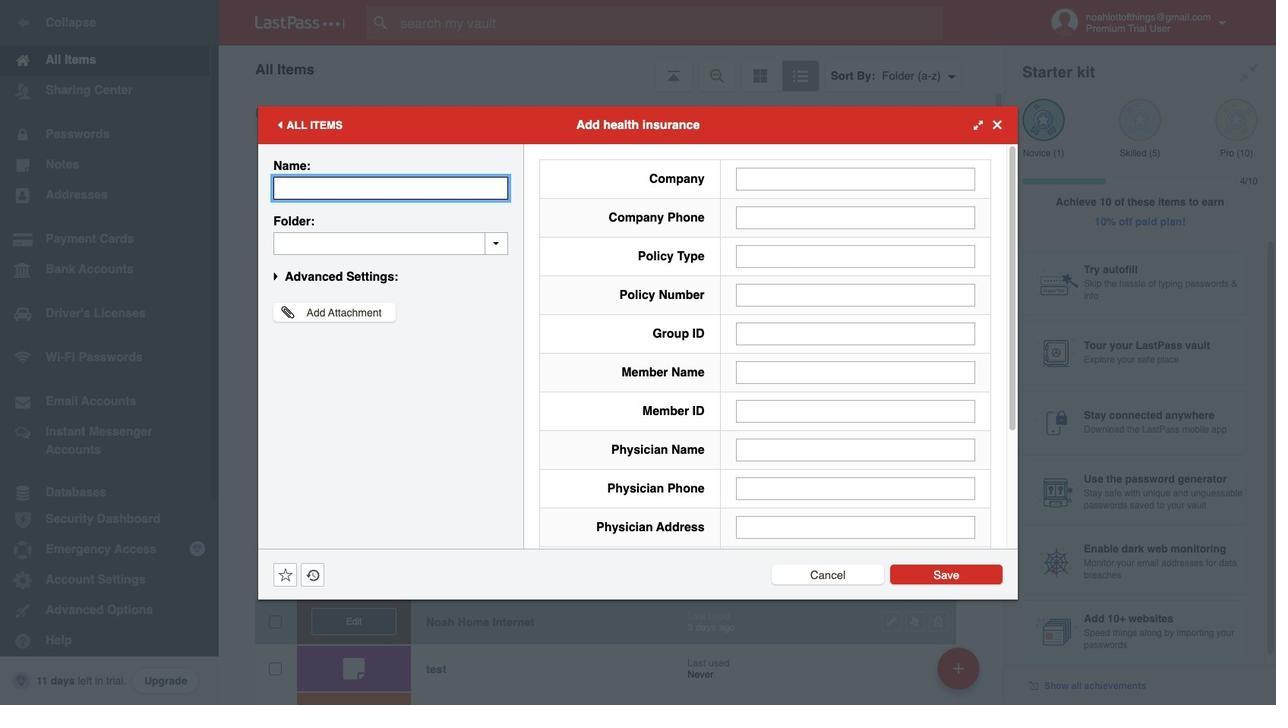 Task type: locate. For each thing, give the bounding box(es) containing it.
new item navigation
[[932, 644, 989, 706]]

dialog
[[258, 106, 1018, 696]]

None text field
[[274, 177, 508, 199], [736, 206, 976, 229], [274, 232, 508, 255], [736, 361, 976, 384], [736, 439, 976, 462], [274, 177, 508, 199], [736, 206, 976, 229], [274, 232, 508, 255], [736, 361, 976, 384], [736, 439, 976, 462]]

vault options navigation
[[219, 46, 1004, 91]]

None text field
[[736, 168, 976, 190], [736, 245, 976, 268], [736, 284, 976, 307], [736, 323, 976, 345], [736, 400, 976, 423], [736, 478, 976, 500], [736, 516, 976, 539], [736, 168, 976, 190], [736, 245, 976, 268], [736, 284, 976, 307], [736, 323, 976, 345], [736, 400, 976, 423], [736, 478, 976, 500], [736, 516, 976, 539]]

lastpass image
[[255, 16, 345, 30]]

Search search field
[[366, 6, 973, 40]]



Task type: describe. For each thing, give the bounding box(es) containing it.
main navigation navigation
[[0, 0, 219, 706]]

new item image
[[953, 664, 964, 674]]

search my vault text field
[[366, 6, 973, 40]]



